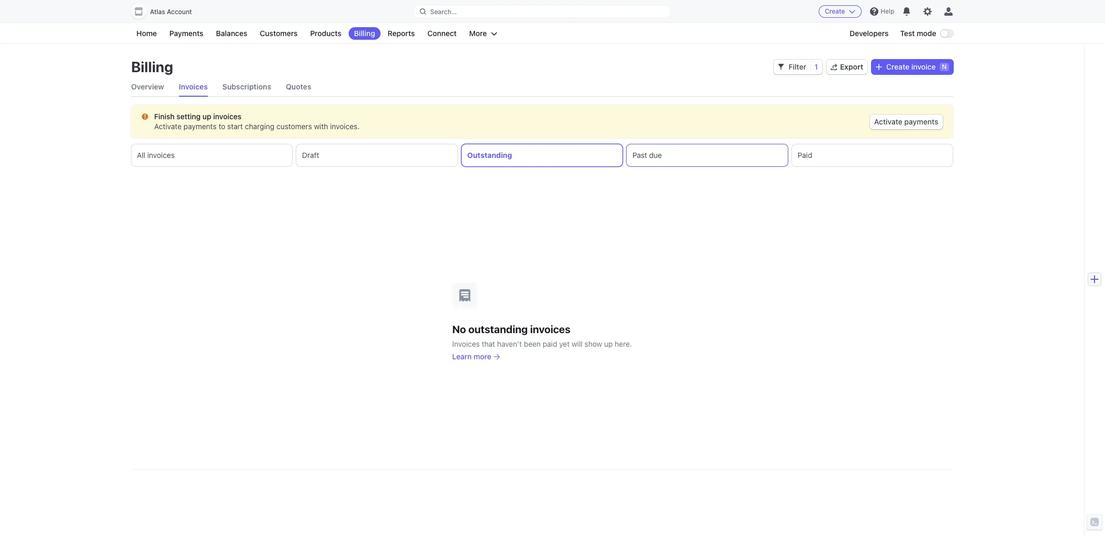 Task type: vqa. For each thing, say whether or not it's contained in the screenshot.
'Settings' image
no



Task type: locate. For each thing, give the bounding box(es) containing it.
quotes link
[[286, 78, 311, 96]]

activate
[[875, 117, 903, 126], [154, 122, 182, 131]]

learn more link
[[452, 352, 500, 362]]

learn
[[452, 352, 472, 361]]

invoices
[[213, 112, 242, 121], [147, 151, 175, 160], [530, 323, 571, 335]]

subscriptions
[[223, 82, 271, 91]]

0 vertical spatial tab list
[[131, 78, 953, 97]]

invoices link
[[179, 78, 208, 96]]

invoices.
[[330, 122, 360, 131]]

1 vertical spatial billing
[[131, 58, 173, 75]]

invoices up learn
[[452, 340, 480, 349]]

1
[[815, 62, 818, 71]]

outstanding
[[468, 151, 512, 160]]

due
[[650, 151, 662, 160]]

draft
[[302, 151, 319, 160]]

0 horizontal spatial up
[[203, 112, 211, 121]]

create for create invoice
[[887, 62, 910, 71]]

0 vertical spatial up
[[203, 112, 211, 121]]

1 horizontal spatial invoices
[[213, 112, 242, 121]]

create inside button
[[825, 7, 845, 15]]

that
[[482, 340, 495, 349]]

invoices inside tab list
[[179, 82, 208, 91]]

tab list containing all invoices
[[131, 145, 953, 167]]

filter
[[789, 62, 807, 71]]

create left invoice
[[887, 62, 910, 71]]

activate up paid button
[[875, 117, 903, 126]]

test mode
[[901, 29, 937, 38]]

activate down finish at the left of page
[[154, 122, 182, 131]]

to
[[219, 122, 225, 131]]

svg image
[[779, 64, 785, 70]]

payments
[[169, 29, 204, 38]]

Search… search field
[[414, 5, 671, 18]]

2 tab list from the top
[[131, 145, 953, 167]]

balances link
[[211, 27, 253, 40]]

export
[[840, 62, 864, 71]]

payments link
[[164, 27, 209, 40]]

test
[[901, 29, 915, 38]]

1 horizontal spatial invoices
[[452, 340, 480, 349]]

finish setting up invoices activate payments to start charging customers with invoices.
[[154, 112, 360, 131]]

Search… text field
[[414, 5, 671, 18]]

invoices inside button
[[147, 151, 175, 160]]

mode
[[917, 29, 937, 38]]

create button
[[819, 5, 862, 18]]

tab list
[[131, 78, 953, 97], [131, 145, 953, 167]]

0 vertical spatial svg image
[[876, 64, 883, 70]]

overview
[[131, 82, 164, 91]]

svg image
[[876, 64, 883, 70], [142, 114, 148, 120]]

up inside finish setting up invoices activate payments to start charging customers with invoices.
[[203, 112, 211, 121]]

1 vertical spatial svg image
[[142, 114, 148, 120]]

all
[[137, 151, 145, 160]]

0 horizontal spatial activate
[[154, 122, 182, 131]]

connect
[[428, 29, 457, 38]]

svg image right export at the top
[[876, 64, 883, 70]]

billing link
[[349, 27, 381, 40]]

atlas account button
[[131, 4, 203, 19]]

1 tab list from the top
[[131, 78, 953, 97]]

0 horizontal spatial create
[[825, 7, 845, 15]]

1 horizontal spatial billing
[[354, 29, 375, 38]]

invoices up paid
[[530, 323, 571, 335]]

1 vertical spatial create
[[887, 62, 910, 71]]

billing left reports
[[354, 29, 375, 38]]

up
[[203, 112, 211, 121], [604, 340, 613, 349]]

charging
[[245, 122, 275, 131]]

0 vertical spatial create
[[825, 7, 845, 15]]

up left 'here.'
[[604, 340, 613, 349]]

up right setting
[[203, 112, 211, 121]]

1 horizontal spatial activate
[[875, 117, 903, 126]]

create
[[825, 7, 845, 15], [887, 62, 910, 71]]

reports
[[388, 29, 415, 38]]

all invoices
[[137, 151, 175, 160]]

no
[[452, 323, 466, 335]]

n
[[942, 63, 947, 71]]

billing up overview
[[131, 58, 173, 75]]

invoices for invoices
[[179, 82, 208, 91]]

1 vertical spatial tab list
[[131, 145, 953, 167]]

atlas
[[150, 8, 165, 16]]

1 vertical spatial invoices
[[147, 151, 175, 160]]

reports link
[[383, 27, 420, 40]]

home link
[[131, 27, 162, 40]]

paid button
[[792, 145, 953, 167]]

products link
[[305, 27, 347, 40]]

invoice
[[912, 62, 936, 71]]

0 horizontal spatial invoices
[[179, 82, 208, 91]]

1 horizontal spatial create
[[887, 62, 910, 71]]

0 vertical spatial invoices
[[213, 112, 242, 121]]

overview link
[[131, 78, 164, 96]]

invoices
[[179, 82, 208, 91], [452, 340, 480, 349]]

will
[[572, 340, 583, 349]]

payments
[[905, 117, 939, 126], [184, 122, 217, 131]]

outstanding button
[[462, 145, 623, 167]]

balances
[[216, 29, 247, 38]]

svg image left finish at the left of page
[[142, 114, 148, 120]]

billing
[[354, 29, 375, 38], [131, 58, 173, 75]]

start
[[227, 122, 243, 131]]

create up developers link
[[825, 7, 845, 15]]

invoices up setting
[[179, 82, 208, 91]]

yet
[[559, 340, 570, 349]]

atlas account
[[150, 8, 192, 16]]

past due
[[633, 151, 662, 160]]

learn more
[[452, 352, 492, 361]]

2 vertical spatial invoices
[[530, 323, 571, 335]]

past due button
[[627, 145, 788, 167]]

invoices up 'to'
[[213, 112, 242, 121]]

0 horizontal spatial payments
[[184, 122, 217, 131]]

invoices right all
[[147, 151, 175, 160]]

outstanding
[[469, 323, 528, 335]]

1 horizontal spatial up
[[604, 340, 613, 349]]

0 vertical spatial invoices
[[179, 82, 208, 91]]

1 vertical spatial up
[[604, 340, 613, 349]]

1 vertical spatial invoices
[[452, 340, 480, 349]]

invoices that haven't been paid yet will show up here.
[[452, 340, 632, 349]]

0 horizontal spatial billing
[[131, 58, 173, 75]]

0 horizontal spatial invoices
[[147, 151, 175, 160]]

haven't
[[497, 340, 522, 349]]

1 horizontal spatial svg image
[[876, 64, 883, 70]]

all invoices button
[[131, 145, 292, 167]]

subscriptions link
[[223, 78, 271, 96]]

create invoice
[[887, 62, 936, 71]]



Task type: describe. For each thing, give the bounding box(es) containing it.
with
[[314, 122, 328, 131]]

activate inside finish setting up invoices activate payments to start charging customers with invoices.
[[154, 122, 182, 131]]

account
[[167, 8, 192, 16]]

customers link
[[255, 27, 303, 40]]

customers
[[260, 29, 298, 38]]

here.
[[615, 340, 632, 349]]

connect link
[[422, 27, 462, 40]]

more
[[474, 352, 492, 361]]

search…
[[430, 8, 457, 15]]

more
[[469, 29, 487, 38]]

more button
[[464, 27, 503, 40]]

developers
[[850, 29, 889, 38]]

1 horizontal spatial payments
[[905, 117, 939, 126]]

setting
[[177, 112, 201, 121]]

invoices for invoices that haven't been paid yet will show up here.
[[452, 340, 480, 349]]

customers
[[277, 122, 312, 131]]

help
[[881, 7, 895, 15]]

activate payments
[[875, 117, 939, 126]]

0 vertical spatial billing
[[354, 29, 375, 38]]

create for create
[[825, 7, 845, 15]]

tab list containing overview
[[131, 78, 953, 97]]

show
[[585, 340, 602, 349]]

invoices inside finish setting up invoices activate payments to start charging customers with invoices.
[[213, 112, 242, 121]]

no outstanding invoices
[[452, 323, 571, 335]]

export button
[[827, 60, 868, 74]]

past
[[633, 151, 648, 160]]

notifications image
[[903, 7, 912, 16]]

home
[[136, 29, 157, 38]]

finish
[[154, 112, 175, 121]]

draft button
[[296, 145, 458, 167]]

2 horizontal spatial invoices
[[530, 323, 571, 335]]

quotes
[[286, 82, 311, 91]]

paid
[[543, 340, 557, 349]]

been
[[524, 340, 541, 349]]

payments inside finish setting up invoices activate payments to start charging customers with invoices.
[[184, 122, 217, 131]]

paid
[[798, 151, 813, 160]]

developers link
[[845, 27, 894, 40]]

products
[[310, 29, 342, 38]]

help button
[[866, 3, 899, 20]]

activate payments link
[[870, 115, 943, 129]]

0 horizontal spatial svg image
[[142, 114, 148, 120]]



